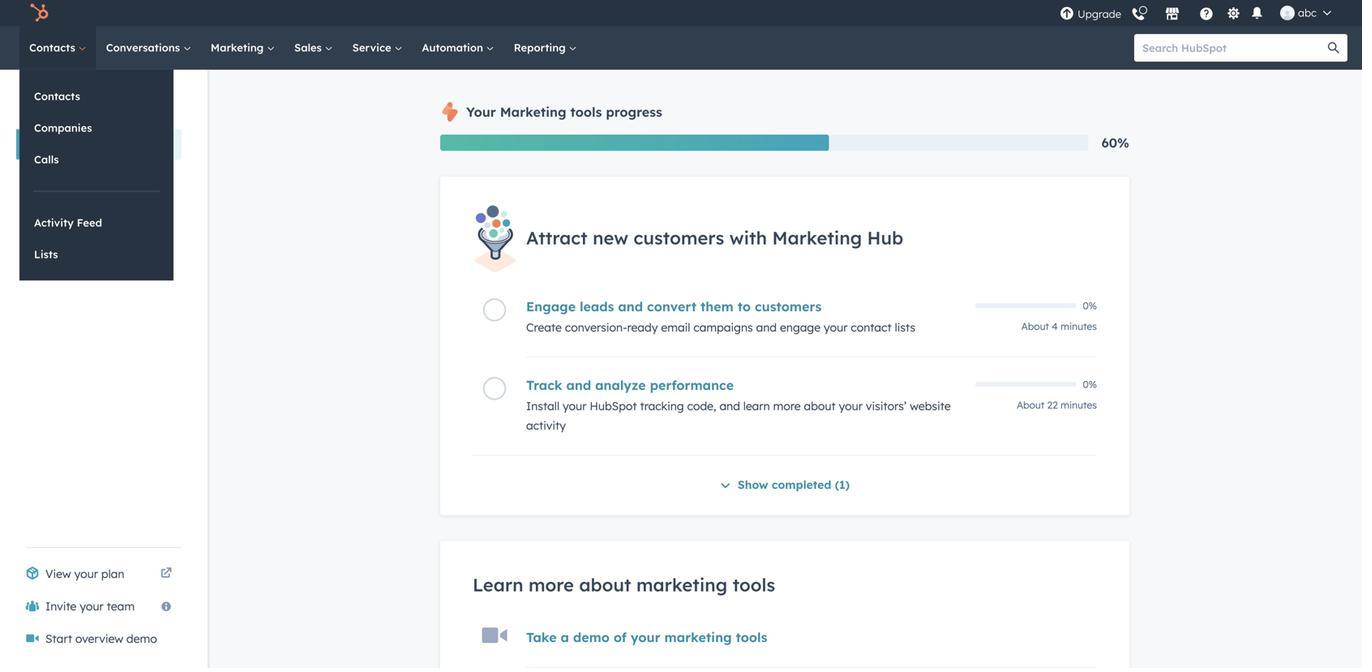 Task type: describe. For each thing, give the bounding box(es) containing it.
invite your team button
[[16, 590, 182, 623]]

about inside track and analyze performance install your hubspot tracking code, and learn more about your visitors' website activity
[[804, 399, 836, 413]]

notifications image
[[1250, 7, 1265, 21]]

your inside engage leads and convert them to customers create conversion-ready email campaigns and engage your contact lists
[[824, 320, 848, 335]]

learn
[[743, 399, 770, 413]]

visitors'
[[866, 399, 907, 413]]

help image
[[1199, 7, 1214, 22]]

customers inside engage leads and convert them to customers create conversion-ready email campaigns and engage your contact lists
[[755, 299, 822, 315]]

search image
[[1328, 42, 1340, 54]]

start overview demo
[[45, 632, 157, 646]]

lists
[[895, 320, 916, 335]]

engage
[[780, 320, 821, 335]]

calling icon image
[[1131, 8, 1146, 22]]

activity feed
[[34, 216, 102, 229]]

view
[[45, 567, 71, 581]]

your inside view your plan link
[[74, 567, 98, 581]]

companies
[[34, 121, 92, 135]]

of
[[614, 629, 627, 646]]

and up ready
[[618, 299, 643, 315]]

start
[[45, 632, 72, 646]]

track
[[526, 377, 562, 393]]

engage
[[526, 299, 576, 315]]

them
[[701, 299, 734, 315]]

minutes for track and analyze performance
[[1061, 399, 1097, 411]]

automation
[[422, 41, 486, 54]]

contact
[[851, 320, 892, 335]]

user
[[26, 98, 63, 118]]

0 horizontal spatial more
[[529, 574, 574, 596]]

user guide
[[26, 98, 116, 118]]

your
[[466, 104, 496, 120]]

website (cms)
[[26, 229, 104, 244]]

marketplaces button
[[1155, 0, 1190, 26]]

about 22 minutes
[[1017, 399, 1097, 411]]

invite your team
[[45, 599, 135, 613]]

service
[[352, 41, 394, 54]]

reporting link
[[504, 26, 587, 70]]

0 vertical spatial marketing
[[636, 574, 727, 596]]

conversion-
[[565, 320, 627, 335]]

create
[[526, 320, 562, 335]]

settings image
[[1226, 7, 1241, 21]]

(1)
[[835, 478, 850, 492]]

calls
[[34, 153, 59, 166]]

1 link opens in a new window image from the top
[[161, 564, 172, 584]]

leads
[[580, 299, 614, 315]]

automation link
[[412, 26, 504, 70]]

sales link
[[285, 26, 343, 70]]

attract new customers with marketing hub
[[526, 227, 903, 249]]

take a demo of your marketing tools link
[[526, 629, 767, 646]]

0 vertical spatial sales
[[294, 41, 325, 54]]

tracking
[[640, 399, 684, 413]]

hubspot
[[590, 399, 637, 413]]

analyze
[[595, 377, 646, 393]]

(cms)
[[72, 229, 104, 244]]

demo for a
[[573, 629, 610, 646]]

invite
[[45, 599, 77, 613]]

sales button
[[16, 160, 182, 191]]

0 vertical spatial contacts
[[29, 41, 78, 54]]

guide
[[68, 98, 116, 118]]

view your plan
[[45, 567, 124, 581]]

ready
[[627, 320, 658, 335]]

4
[[1052, 320, 1058, 333]]

0 horizontal spatial about
[[579, 574, 631, 596]]

engage leads and convert them to customers create conversion-ready email campaigns and engage your contact lists
[[526, 299, 916, 335]]

email
[[661, 320, 690, 335]]

website
[[26, 229, 69, 244]]

about for engage leads and convert them to customers
[[1021, 320, 1049, 333]]

and right track
[[566, 377, 591, 393]]

track and analyze performance install your hubspot tracking code, and learn more about your visitors' website activity
[[526, 377, 951, 433]]

show completed (1)
[[738, 478, 850, 492]]

install
[[526, 399, 560, 413]]

calling icon button
[[1125, 1, 1152, 25]]

reporting
[[514, 41, 569, 54]]

start overview demo link
[[16, 623, 182, 655]]

2 link opens in a new window image from the top
[[161, 568, 172, 580]]

take
[[526, 629, 557, 646]]

code,
[[687, 399, 716, 413]]

22
[[1047, 399, 1058, 411]]

sales inside button
[[26, 168, 54, 182]]

conversations link
[[96, 26, 201, 70]]

contacts inside menu
[[34, 90, 80, 103]]

engage leads and convert them to customers button
[[526, 299, 966, 315]]

user guide views element
[[16, 70, 182, 252]]

upgrade image
[[1060, 7, 1074, 21]]

overview
[[75, 632, 123, 646]]



Task type: vqa. For each thing, say whether or not it's contained in the screenshot.
Install
yes



Task type: locate. For each thing, give the bounding box(es) containing it.
1 vertical spatial marketing
[[500, 104, 566, 120]]

minutes
[[1061, 320, 1097, 333], [1061, 399, 1097, 411]]

and
[[618, 299, 643, 315], [756, 320, 777, 335], [566, 377, 591, 393], [720, 399, 740, 413]]

your marketing tools progress progress bar
[[440, 135, 829, 151]]

1 contacts link from the top
[[19, 26, 96, 70]]

1 vertical spatial contacts
[[34, 90, 80, 103]]

progress
[[606, 104, 662, 120]]

1 vertical spatial customers
[[755, 299, 822, 315]]

and down "track and analyze performance" button
[[720, 399, 740, 413]]

1 vertical spatial more
[[529, 574, 574, 596]]

hubspot image
[[29, 3, 49, 23]]

completed
[[772, 478, 832, 492]]

60%
[[1102, 135, 1130, 151]]

2 contacts link from the top
[[19, 81, 174, 112]]

track and analyze performance button
[[526, 377, 966, 393]]

with
[[730, 227, 767, 249]]

convert
[[647, 299, 697, 315]]

0 horizontal spatial sales
[[26, 168, 54, 182]]

contacts up "companies" on the left of page
[[34, 90, 80, 103]]

help button
[[1193, 4, 1220, 22]]

about left 4
[[1021, 320, 1049, 333]]

contacts link down 'hubspot' link
[[19, 26, 96, 70]]

contacts menu
[[19, 70, 174, 281]]

new
[[593, 227, 628, 249]]

team
[[107, 599, 135, 613]]

plan
[[101, 567, 124, 581]]

service link
[[343, 26, 412, 70]]

minutes right 22
[[1061, 399, 1097, 411]]

attract
[[526, 227, 588, 249]]

0 vertical spatial customers
[[634, 227, 724, 249]]

your left visitors' at right
[[839, 399, 863, 413]]

0 horizontal spatial demo
[[126, 632, 157, 646]]

marketing left sales link
[[211, 41, 267, 54]]

about 4 minutes
[[1021, 320, 1097, 333]]

a
[[561, 629, 569, 646]]

menu
[[1058, 0, 1343, 26]]

sales down calls
[[26, 168, 54, 182]]

demo
[[573, 629, 610, 646], [126, 632, 157, 646]]

1 horizontal spatial demo
[[573, 629, 610, 646]]

performance
[[650, 377, 734, 393]]

1 vertical spatial about
[[1017, 399, 1045, 411]]

minutes right 4
[[1061, 320, 1097, 333]]

marketing right of
[[665, 629, 732, 646]]

notifications button
[[1247, 4, 1267, 21]]

marketing link
[[201, 26, 285, 70]]

demo right "a"
[[573, 629, 610, 646]]

2 vertical spatial tools
[[736, 629, 767, 646]]

marketing inside "link"
[[211, 41, 267, 54]]

0% for track and analyze performance
[[1083, 378, 1097, 391]]

1 horizontal spatial marketing
[[500, 104, 566, 120]]

conversations
[[106, 41, 183, 54]]

gary orlando image
[[1280, 6, 1295, 20]]

take a demo of your marketing tools
[[526, 629, 767, 646]]

calls link
[[19, 144, 174, 175]]

your left plan
[[74, 567, 98, 581]]

contacts down 'hubspot' link
[[29, 41, 78, 54]]

show completed (1) button
[[720, 475, 850, 496]]

minutes for engage leads and convert them to customers
[[1061, 320, 1097, 333]]

about
[[1021, 320, 1049, 333], [1017, 399, 1045, 411]]

0 vertical spatial minutes
[[1061, 320, 1097, 333]]

your marketing tools progress
[[466, 104, 662, 120]]

companies link
[[19, 113, 174, 144]]

2 horizontal spatial marketing
[[772, 227, 862, 249]]

1 vertical spatial 0%
[[1083, 378, 1097, 391]]

0 vertical spatial about
[[804, 399, 836, 413]]

1 vertical spatial marketing
[[665, 629, 732, 646]]

0 horizontal spatial customers
[[634, 227, 724, 249]]

customers right new
[[634, 227, 724, 249]]

lists link
[[19, 239, 174, 270]]

0% up about 4 minutes
[[1083, 300, 1097, 312]]

customers up engage
[[755, 299, 822, 315]]

your right engage
[[824, 320, 848, 335]]

more
[[773, 399, 801, 413], [529, 574, 574, 596]]

tools
[[570, 104, 602, 120], [733, 574, 775, 596], [736, 629, 767, 646]]

your inside invite your team button
[[80, 599, 104, 613]]

feed
[[77, 216, 102, 229]]

0%
[[1083, 300, 1097, 312], [1083, 378, 1097, 391]]

to
[[738, 299, 751, 315]]

0 vertical spatial contacts link
[[19, 26, 96, 70]]

2 minutes from the top
[[1061, 399, 1097, 411]]

website
[[910, 399, 951, 413]]

lists
[[34, 248, 58, 261]]

1 vertical spatial sales
[[26, 168, 54, 182]]

0 vertical spatial more
[[773, 399, 801, 413]]

marketing
[[636, 574, 727, 596], [665, 629, 732, 646]]

1 0% from the top
[[1083, 300, 1097, 312]]

website (cms) button
[[16, 221, 182, 252]]

0 vertical spatial marketing
[[211, 41, 267, 54]]

your right install
[[563, 399, 587, 413]]

learn more about marketing tools
[[473, 574, 775, 596]]

0 vertical spatial tools
[[570, 104, 602, 120]]

1 vertical spatial minutes
[[1061, 399, 1097, 411]]

link opens in a new window image
[[161, 564, 172, 584], [161, 568, 172, 580]]

contacts
[[29, 41, 78, 54], [34, 90, 80, 103]]

marketing up take a demo of your marketing tools
[[636, 574, 727, 596]]

activity
[[34, 216, 74, 229]]

1 vertical spatial contacts link
[[19, 81, 174, 112]]

1 horizontal spatial more
[[773, 399, 801, 413]]

search button
[[1320, 34, 1348, 62]]

1 vertical spatial about
[[579, 574, 631, 596]]

about for track and analyze performance
[[1017, 399, 1045, 411]]

campaigns
[[694, 320, 753, 335]]

0 vertical spatial 0%
[[1083, 300, 1097, 312]]

1 horizontal spatial about
[[804, 399, 836, 413]]

contacts link
[[19, 26, 96, 70], [19, 81, 174, 112]]

more inside track and analyze performance install your hubspot tracking code, and learn more about your visitors' website activity
[[773, 399, 801, 413]]

settings link
[[1224, 4, 1244, 21]]

your left team at the left bottom
[[80, 599, 104, 613]]

abc button
[[1271, 0, 1341, 26]]

view your plan link
[[16, 558, 182, 590]]

demo down team at the left bottom
[[126, 632, 157, 646]]

sales
[[294, 41, 325, 54], [26, 168, 54, 182]]

about left 22
[[1017, 399, 1045, 411]]

marketing right your
[[500, 104, 566, 120]]

Search HubSpot search field
[[1134, 34, 1333, 62]]

upgrade
[[1078, 7, 1121, 21]]

0% up about 22 minutes
[[1083, 378, 1097, 391]]

0 vertical spatial about
[[1021, 320, 1049, 333]]

contacts link up companies link
[[19, 81, 174, 112]]

activity feed link
[[19, 208, 174, 238]]

0% for engage leads and convert them to customers
[[1083, 300, 1097, 312]]

show
[[738, 478, 768, 492]]

about right learn
[[804, 399, 836, 413]]

2 vertical spatial marketing
[[772, 227, 862, 249]]

1 horizontal spatial sales
[[294, 41, 325, 54]]

1 minutes from the top
[[1061, 320, 1097, 333]]

sales left service
[[294, 41, 325, 54]]

your right of
[[631, 629, 661, 646]]

and down engage leads and convert them to customers 'button'
[[756, 320, 777, 335]]

hub
[[867, 227, 903, 249]]

your
[[824, 320, 848, 335], [563, 399, 587, 413], [839, 399, 863, 413], [74, 567, 98, 581], [80, 599, 104, 613], [631, 629, 661, 646]]

2 0% from the top
[[1083, 378, 1097, 391]]

1 vertical spatial tools
[[733, 574, 775, 596]]

abc
[[1298, 6, 1317, 19]]

menu containing abc
[[1058, 0, 1343, 26]]

about up of
[[579, 574, 631, 596]]

0 horizontal spatial marketing
[[211, 41, 267, 54]]

demo for overview
[[126, 632, 157, 646]]

learn
[[473, 574, 523, 596]]

1 horizontal spatial customers
[[755, 299, 822, 315]]

hubspot link
[[19, 3, 61, 23]]

marketing left hub
[[772, 227, 862, 249]]

marketplaces image
[[1165, 7, 1180, 22]]

activity
[[526, 419, 566, 433]]



